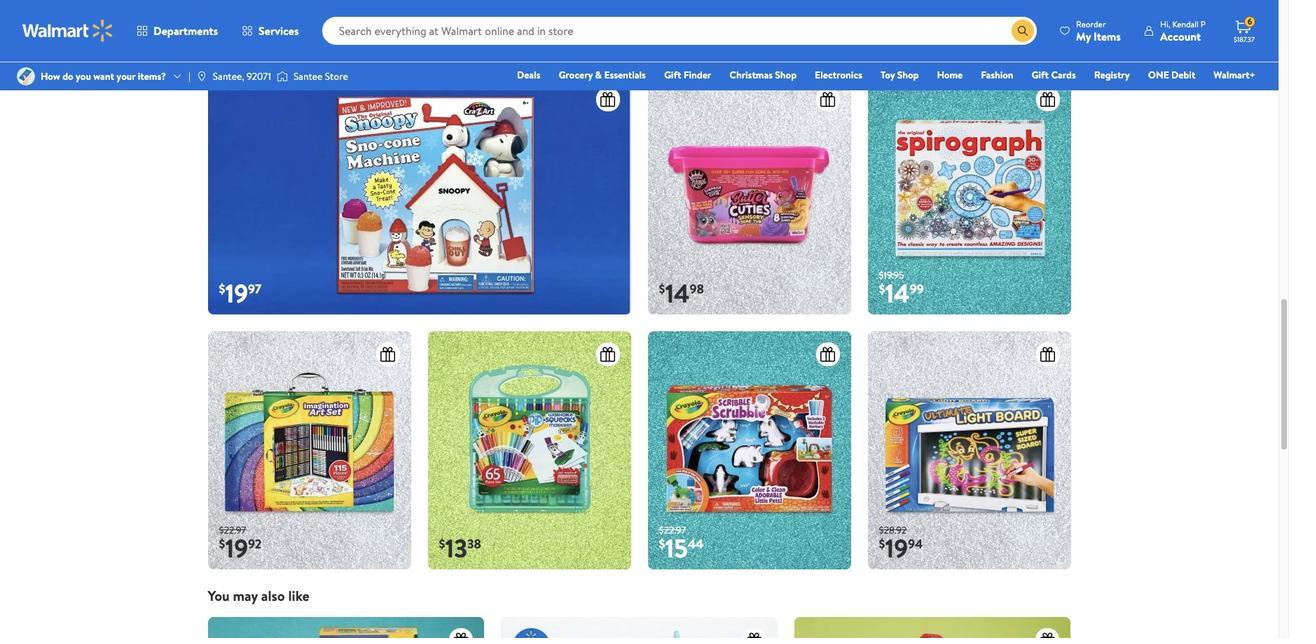 Task type: vqa. For each thing, say whether or not it's contained in the screenshot.
the topmost Balancefrom
no



Task type: locate. For each thing, give the bounding box(es) containing it.
1 horizontal spatial gift
[[1032, 68, 1049, 82]]

reorder
[[1076, 18, 1106, 30]]

2 shop from the left
[[897, 68, 919, 82]]

97
[[253, 25, 266, 43], [468, 25, 481, 43], [248, 280, 261, 298]]

$ 19 97
[[439, 21, 481, 56], [219, 276, 261, 311]]

shop
[[775, 68, 797, 82], [897, 68, 919, 82]]

92071
[[247, 69, 271, 83]]

walmart+
[[1214, 68, 1255, 82]]

2 14 from the left
[[885, 276, 910, 311]]

gift left cards
[[1032, 68, 1049, 82]]

0 horizontal spatial  image
[[196, 71, 207, 82]]

 image
[[277, 69, 288, 83], [196, 71, 207, 82]]

Search search field
[[322, 17, 1037, 45]]

$22.97 inside $22.97 $ 19 92
[[219, 523, 246, 537]]

fashion
[[981, 68, 1013, 82]]

0 horizontal spatial gift
[[664, 68, 681, 82]]

$22.97 inside $22.97 $ 15 44
[[659, 523, 686, 537]]

also
[[261, 587, 285, 605]]

p
[[1201, 18, 1206, 30]]

one
[[1148, 68, 1169, 82]]

compound kings butter unicorn explosion sensory slime tub image
[[648, 77, 851, 315]]

how
[[41, 69, 60, 83]]

$187.37
[[1234, 34, 1255, 44]]

 image right 92071
[[277, 69, 288, 83]]

44
[[688, 535, 704, 553]]

38
[[467, 535, 481, 553]]

 image for santee store
[[277, 69, 288, 83]]

$28.92 $ 19 94
[[879, 523, 923, 566]]

1 gift from the left
[[664, 68, 681, 82]]

19 inside $22.97 $ 19 92
[[225, 531, 248, 566]]

$
[[219, 25, 225, 43], [439, 25, 445, 43], [219, 280, 225, 298], [659, 280, 665, 298], [879, 280, 885, 298], [219, 535, 225, 553], [439, 535, 445, 553], [659, 535, 665, 553], [879, 535, 885, 553]]

want
[[93, 69, 114, 83]]

shop right christmas
[[775, 68, 797, 82]]

6
[[1247, 16, 1252, 27]]

$22.97 left 92
[[219, 523, 246, 537]]

essentials
[[604, 68, 646, 82]]

$22.97
[[219, 523, 246, 537], [659, 523, 686, 537]]

christmas shop
[[729, 68, 797, 82]]

 image for santee, 92071
[[196, 71, 207, 82]]

electronics
[[815, 68, 862, 82]]

0 horizontal spatial $22.97
[[219, 523, 246, 537]]

how do you want your items?
[[41, 69, 166, 83]]

0 horizontal spatial shop
[[775, 68, 797, 82]]

gift
[[664, 68, 681, 82], [1032, 68, 1049, 82]]

$ inside $19.95 $ 14 99
[[879, 280, 885, 298]]

gift cards
[[1032, 68, 1076, 82]]

registry link
[[1088, 67, 1136, 83]]

19
[[445, 21, 468, 56], [225, 276, 248, 311], [225, 531, 248, 566], [885, 531, 908, 566]]

christmas
[[729, 68, 773, 82]]

2 $22.97 from the left
[[659, 523, 686, 537]]

1 horizontal spatial $ 19 97
[[439, 21, 481, 56]]

toy shop
[[881, 68, 919, 82]]

1 horizontal spatial  image
[[277, 69, 288, 83]]

 image
[[17, 67, 35, 85]]

you
[[208, 587, 230, 605]]

walmart+ link
[[1207, 67, 1262, 83]]

gift left finder
[[664, 68, 681, 82]]

&
[[595, 68, 602, 82]]

$ inside $ 13 38
[[439, 535, 445, 553]]

2 gift from the left
[[1032, 68, 1049, 82]]

santee,
[[213, 69, 244, 83]]

0 horizontal spatial $ 19 97
[[219, 276, 261, 311]]

hi, kendall p account
[[1160, 18, 1206, 44]]

13
[[445, 531, 467, 566]]

gift cards link
[[1025, 67, 1082, 83]]

gift finder
[[664, 68, 711, 82]]

14 inside $19.95 $ 14 99
[[885, 276, 910, 311]]

grocery & essentials link
[[552, 67, 652, 83]]

grocery
[[559, 68, 593, 82]]

gift for gift cards
[[1032, 68, 1049, 82]]

1 horizontal spatial $22.97
[[659, 523, 686, 537]]

0 horizontal spatial 14
[[665, 276, 690, 311]]

1 14 from the left
[[665, 276, 690, 311]]

1 shop from the left
[[775, 68, 797, 82]]

1 horizontal spatial shop
[[897, 68, 919, 82]]

$22.97 left 44
[[659, 523, 686, 537]]

shop for toy shop
[[897, 68, 919, 82]]

my
[[1076, 28, 1091, 44]]

fashion link
[[975, 67, 1020, 83]]

items
[[1094, 28, 1121, 44]]

14
[[665, 276, 690, 311], [885, 276, 910, 311]]

kendall
[[1172, 18, 1199, 30]]

1 $22.97 from the left
[[219, 523, 246, 537]]

1 vertical spatial $ 19 97
[[219, 276, 261, 311]]

 image right |
[[196, 71, 207, 82]]

0 vertical spatial $ 19 97
[[439, 21, 481, 56]]

walmart image
[[22, 20, 113, 42]]

1 horizontal spatial 14
[[885, 276, 910, 311]]

your
[[117, 69, 135, 83]]

shop right toy
[[897, 68, 919, 82]]

christmas shop link
[[723, 67, 803, 83]]



Task type: describe. For each thing, give the bounding box(es) containing it.
97 inside the $ 29 97
[[253, 25, 266, 43]]

the original spirograph kit with markers from playmonster - ages 8+ image
[[868, 77, 1071, 315]]

like
[[288, 587, 309, 605]]

grocery & essentials
[[559, 68, 646, 82]]

19 inside $28.92 $ 19 94
[[885, 531, 908, 566]]

crayola pip squeaks 25 washable markers set with paper, holiday gift for kids, stocking stuffer, ages 4+ image
[[428, 332, 631, 570]]

store
[[325, 69, 348, 83]]

$ inside the $ 29 97
[[219, 25, 225, 43]]

$ inside $28.92 $ 19 94
[[879, 535, 885, 553]]

may
[[233, 587, 258, 605]]

109
[[665, 21, 703, 56]]

$ 14 98
[[659, 276, 704, 311]]

home link
[[931, 67, 969, 83]]

search icon image
[[1017, 25, 1028, 36]]

cards
[[1051, 68, 1076, 82]]

$22.97 $ 19 92
[[219, 523, 262, 566]]

$22.97 for 15
[[659, 523, 686, 537]]

$ inside $22.97 $ 19 92
[[219, 535, 225, 553]]

$19.95 $ 14 99
[[879, 268, 924, 311]]

you may also like
[[208, 587, 309, 605]]

$22.97 for 19
[[219, 523, 246, 537]]

you
[[76, 69, 91, 83]]

109 link
[[648, 0, 1071, 60]]

toy shop link
[[874, 67, 925, 83]]

99
[[910, 280, 924, 298]]

gift for gift finder
[[664, 68, 681, 82]]

$ 13 38
[[439, 531, 481, 566]]

finder
[[684, 68, 711, 82]]

$28.92
[[879, 523, 907, 537]]

92
[[248, 535, 262, 553]]

98
[[690, 280, 704, 298]]

santee
[[293, 69, 323, 83]]

registry
[[1094, 68, 1130, 82]]

santee, 92071
[[213, 69, 271, 83]]

|
[[188, 69, 190, 83]]

santee store
[[293, 69, 348, 83]]

do
[[62, 69, 73, 83]]

account
[[1160, 28, 1201, 44]]

shop for christmas shop
[[775, 68, 797, 82]]

departments
[[153, 23, 218, 39]]

$ inside $22.97 $ 15 44
[[659, 535, 665, 553]]

crayola ultimate light board drawing tablet coloring set, light-up toys for kids, beginner child image
[[868, 332, 1071, 570]]

crayola scribble scrubbie dinosaur island toy set, dino toys, holiday toys for kids, beginner child image
[[648, 332, 851, 570]]

services
[[259, 23, 299, 39]]

6 $187.37
[[1234, 16, 1255, 44]]

hi,
[[1160, 18, 1170, 30]]

one debit
[[1148, 68, 1195, 82]]

29
[[225, 21, 253, 56]]

peanuts new snoopy sno-cone machine by cra-z-art, multicolor toy, child 6 and up image
[[208, 77, 631, 315]]

home
[[937, 68, 963, 82]]

Walmart Site-Wide search field
[[322, 17, 1037, 45]]

departments button
[[125, 14, 230, 48]]

crayola imagination art coloring set, beginner child, 115 pieces image
[[208, 332, 411, 570]]

reorder my items
[[1076, 18, 1121, 44]]

$ inside $ 14 98
[[659, 280, 665, 298]]

94
[[908, 535, 923, 553]]

toy
[[881, 68, 895, 82]]

gift finder link
[[658, 67, 718, 83]]

electronics link
[[809, 67, 869, 83]]

debit
[[1171, 68, 1195, 82]]

15
[[665, 531, 688, 566]]

$19.95
[[879, 268, 904, 282]]

one debit link
[[1142, 67, 1202, 83]]

services button
[[230, 14, 311, 48]]

$22.97 $ 15 44
[[659, 523, 704, 566]]

deals
[[517, 68, 540, 82]]

deals link
[[511, 67, 547, 83]]

$ 29 97
[[219, 21, 266, 56]]

items?
[[138, 69, 166, 83]]



